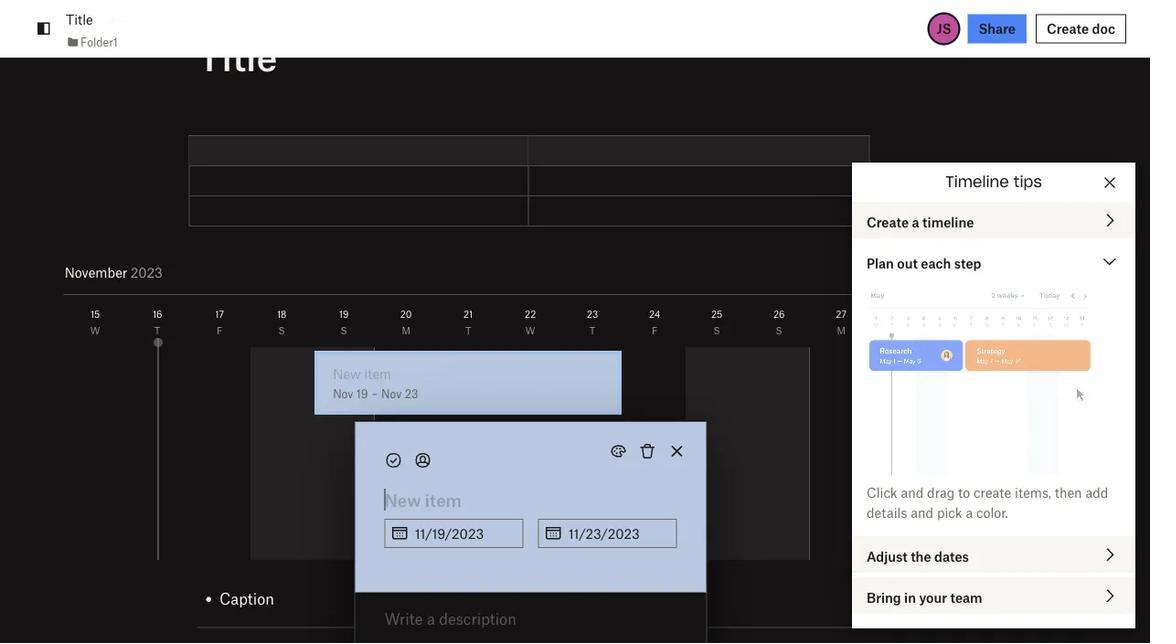 Task type: locate. For each thing, give the bounding box(es) containing it.
and
[[901, 485, 924, 501], [911, 505, 934, 521]]

t right 22 w
[[590, 325, 596, 337]]

3 2023 from the left
[[135, 264, 167, 280]]

0 horizontal spatial a
[[912, 214, 920, 230]]

f inside 17 f
[[217, 325, 223, 337]]

nov down new
[[333, 387, 354, 401]]

None text field
[[415, 520, 523, 548], [568, 520, 676, 548], [415, 520, 523, 548], [568, 520, 676, 548]]

s for 18 s
[[279, 325, 285, 337]]

1 nov from the left
[[333, 387, 354, 401]]

28
[[898, 309, 910, 320]]

f down 17
[[217, 325, 223, 337]]

2 horizontal spatial w
[[961, 325, 971, 337]]

1 vertical spatial title
[[198, 32, 278, 79]]

create
[[1047, 21, 1089, 37], [867, 214, 909, 230]]

2023
[[117, 264, 149, 280], [130, 264, 163, 280], [135, 264, 167, 280]]

w inside 29 w
[[961, 325, 971, 337]]

t down 16
[[155, 325, 161, 337]]

1 vertical spatial 19
[[357, 387, 368, 401]]

0 horizontal spatial create
[[867, 214, 909, 230]]

1 horizontal spatial a
[[966, 505, 973, 521]]

1 vertical spatial create
[[867, 214, 909, 230]]

26 s
[[774, 309, 785, 337]]

w inside 22 w
[[526, 325, 536, 337]]

create up plan
[[867, 214, 909, 230]]

4 t from the left
[[901, 325, 907, 337]]

1 horizontal spatial 19
[[357, 387, 368, 401]]

1 horizontal spatial nov
[[382, 387, 402, 401]]

and left pick at the bottom of page
[[911, 505, 934, 521]]

25 s
[[712, 309, 723, 337]]

title
[[66, 12, 93, 28], [198, 32, 278, 79]]

t inside 23 t
[[590, 325, 596, 337]]

december
[[1059, 264, 1122, 280]]

–
[[372, 387, 378, 401]]

t down 30
[[1025, 325, 1031, 337]]

t for 30 t
[[1025, 325, 1031, 337]]

1 horizontal spatial m
[[837, 325, 846, 337]]

create doc
[[1047, 21, 1116, 37]]

2 f from the left
[[652, 325, 658, 337]]

19
[[340, 309, 349, 320], [357, 387, 368, 401]]

bring in your team
[[867, 590, 983, 606]]

28 t
[[898, 309, 910, 337]]

adjust
[[867, 549, 908, 565]]

0 horizontal spatial w
[[91, 325, 101, 337]]

t for 28 t
[[901, 325, 907, 337]]

f for 17 f
[[217, 325, 223, 337]]

s for 19 s
[[341, 325, 348, 337]]

1 horizontal spatial w
[[526, 325, 536, 337]]

0 vertical spatial 23
[[587, 309, 599, 320]]

15
[[91, 309, 100, 320]]

f
[[217, 325, 223, 337], [652, 325, 658, 337], [1088, 325, 1093, 337]]

18 s
[[277, 309, 287, 337]]

a right pick at the bottom of page
[[966, 505, 973, 521]]

0 horizontal spatial f
[[217, 325, 223, 337]]

1 s from the left
[[279, 325, 285, 337]]

2 w from the left
[[526, 325, 536, 337]]

and left drag
[[901, 485, 924, 501]]

t inside 30 t
[[1025, 325, 1031, 337]]

s inside 25 s
[[714, 325, 721, 337]]

nov
[[333, 387, 354, 401], [382, 387, 402, 401]]

2 t from the left
[[466, 325, 472, 337]]

doc
[[1092, 21, 1116, 37]]

1 horizontal spatial create
[[1047, 21, 1089, 37]]

new
[[333, 366, 361, 382]]

23 right –
[[405, 387, 419, 401]]

create
[[974, 485, 1012, 501]]

november 2023
[[65, 264, 163, 280]]

new item nov 19 – nov 23
[[333, 366, 419, 401]]

2 2023 from the left
[[130, 264, 163, 280]]

m down 27
[[837, 325, 846, 337]]

5 t from the left
[[1025, 325, 1031, 337]]

2023 for november 2023
[[130, 264, 163, 280]]

plan
[[867, 255, 894, 271]]

0 vertical spatial 19
[[340, 309, 349, 320]]

drag
[[927, 485, 955, 501]]

30 t
[[1022, 309, 1034, 337]]

nov right –
[[382, 387, 402, 401]]

folder1
[[80, 35, 118, 49]]

26
[[774, 309, 785, 320]]

create for create a timeline
[[867, 214, 909, 230]]

october 2023
[[65, 264, 149, 280]]

23 t
[[587, 309, 599, 337]]

dates
[[935, 549, 969, 565]]

f for 24 f
[[652, 325, 658, 337]]

1 horizontal spatial 23
[[587, 309, 599, 320]]

t for 23 t
[[590, 325, 596, 337]]

s down "25"
[[714, 325, 721, 337]]

19 up new
[[340, 309, 349, 320]]

f down 1
[[1088, 325, 1093, 337]]

updated 11 seconds ago
[[904, 606, 1050, 622]]

s inside 26 s
[[776, 325, 783, 337]]

t inside 28 t
[[901, 325, 907, 337]]

1
[[1089, 309, 1092, 320]]

3 w from the left
[[961, 325, 971, 337]]

1 horizontal spatial f
[[652, 325, 658, 337]]

m for 27 m
[[837, 325, 846, 337]]

3 s from the left
[[714, 325, 721, 337]]

s inside 19 s
[[341, 325, 348, 337]]

s for 25 s
[[714, 325, 721, 337]]

t inside 16 t
[[155, 325, 161, 337]]

t down 28
[[901, 325, 907, 337]]

19 s
[[340, 309, 349, 337]]

t down the 21
[[466, 325, 472, 337]]

m down the 20
[[402, 325, 411, 337]]

29
[[960, 309, 972, 320]]

4 s from the left
[[776, 325, 783, 337]]

to
[[958, 485, 970, 501]]

create left "doc"
[[1047, 21, 1089, 37]]

0 vertical spatial title
[[66, 12, 93, 28]]

1 horizontal spatial title
[[198, 32, 278, 79]]

plan out each step button
[[852, 243, 1136, 280]]

color.
[[977, 505, 1008, 521]]

bring
[[867, 590, 901, 606]]

t
[[155, 325, 161, 337], [466, 325, 472, 337], [590, 325, 596, 337], [901, 325, 907, 337], [1025, 325, 1031, 337]]

0 horizontal spatial 23
[[405, 387, 419, 401]]

a inside popup button
[[912, 214, 920, 230]]

w
[[91, 325, 101, 337], [526, 325, 536, 337], [961, 325, 971, 337]]

21 t
[[464, 309, 474, 337]]

23 right 22
[[587, 309, 599, 320]]

w down 15
[[91, 325, 101, 337]]

s up new
[[341, 325, 348, 337]]

2 s from the left
[[341, 325, 348, 337]]

a left timeline
[[912, 214, 920, 230]]

0 vertical spatial a
[[912, 214, 920, 230]]

0 horizontal spatial m
[[402, 325, 411, 337]]

wrapper timeline assign image
[[412, 450, 434, 472]]

1 f from the left
[[217, 325, 223, 337]]

19 left –
[[357, 387, 368, 401]]

f down the 24
[[652, 325, 658, 337]]

23
[[587, 309, 599, 320], [405, 387, 419, 401]]

1 m from the left
[[402, 325, 411, 337]]

timeline
[[946, 175, 1009, 190]]

seconds
[[974, 606, 1024, 622]]

1 vertical spatial 23
[[405, 387, 419, 401]]

m inside 20 m
[[402, 325, 411, 337]]

item
[[365, 366, 392, 382]]

m inside 27 m
[[837, 325, 846, 337]]

september 2023
[[65, 264, 167, 280]]

1 t from the left
[[155, 325, 161, 337]]

0 vertical spatial create
[[1047, 21, 1089, 37]]

updated
[[904, 606, 957, 622]]

w down 29
[[961, 325, 971, 337]]

1 vertical spatial a
[[966, 505, 973, 521]]

f inside 24 f
[[652, 325, 658, 337]]

1 w from the left
[[91, 325, 101, 337]]

2 m from the left
[[837, 325, 846, 337]]

s inside 18 s
[[279, 325, 285, 337]]

s down 26
[[776, 325, 783, 337]]

27 m
[[837, 309, 847, 337]]

bring in your team link
[[852, 578, 1136, 614]]

m
[[402, 325, 411, 337], [837, 325, 846, 337]]

create doc button
[[1036, 14, 1127, 43]]

t inside 21 t
[[466, 325, 472, 337]]

3 t from the left
[[590, 325, 596, 337]]

plan out each step link
[[852, 243, 1136, 280]]

16
[[153, 309, 163, 320]]

w down 22
[[526, 325, 536, 337]]

3 f from the left
[[1088, 325, 1093, 337]]

click and drag to create items, then add details and pick a color.
[[867, 485, 1109, 521]]

a
[[912, 214, 920, 230], [966, 505, 973, 521]]

w for 29 w
[[961, 325, 971, 337]]

1 2023 from the left
[[117, 264, 149, 280]]

0 horizontal spatial nov
[[333, 387, 354, 401]]

29 w
[[960, 309, 972, 337]]

2 horizontal spatial f
[[1088, 325, 1093, 337]]

s down the 18
[[279, 325, 285, 337]]



Task type: describe. For each thing, give the bounding box(es) containing it.
1 vertical spatial and
[[911, 505, 934, 521]]

22 w
[[525, 309, 537, 337]]

30
[[1022, 309, 1034, 320]]

20 m
[[401, 309, 412, 337]]

folder1 link
[[66, 33, 118, 51]]

create for create doc
[[1047, 21, 1089, 37]]

tips
[[1014, 175, 1042, 190]]

create a timeline button
[[852, 202, 1136, 239]]

23 inside new item nov 19 – nov 23
[[405, 387, 419, 401]]

plan out each step
[[867, 255, 982, 271]]

click
[[867, 485, 898, 501]]

m for 20 m
[[402, 325, 411, 337]]

september
[[65, 264, 132, 280]]

adjust the dates button
[[852, 537, 1136, 573]]

in
[[904, 590, 916, 606]]

w for 22 w
[[526, 325, 536, 337]]

ago
[[1028, 606, 1050, 622]]

t for 21 t
[[466, 325, 472, 337]]

19 inside new item nov 19 – nov 23
[[357, 387, 368, 401]]

js
[[937, 21, 951, 37]]

items,
[[1015, 485, 1052, 501]]

share
[[979, 21, 1016, 37]]

details
[[867, 505, 908, 521]]

caption
[[220, 589, 274, 608]]

create a timeline
[[867, 214, 974, 230]]

then
[[1055, 485, 1082, 501]]

your
[[919, 590, 947, 606]]

2023 for september 2023
[[135, 264, 167, 280]]

bring in your team button
[[852, 578, 1136, 614]]

w for 15 w
[[91, 325, 101, 337]]

a inside click and drag to create items, then add details and pick a color.
[[966, 505, 973, 521]]

s for 26 s
[[776, 325, 783, 337]]

timeline tips
[[946, 175, 1042, 190]]

create a timeline link
[[852, 202, 1136, 239]]

t for 16 t
[[155, 325, 161, 337]]

share button
[[968, 14, 1027, 43]]

0 vertical spatial and
[[901, 485, 924, 501]]

timeline
[[923, 214, 974, 230]]

17 f
[[216, 309, 224, 337]]

24 f
[[650, 309, 661, 337]]

1 f
[[1088, 309, 1093, 337]]

22
[[525, 309, 537, 320]]

title link
[[66, 9, 93, 30]]

2 nov from the left
[[382, 387, 402, 401]]

adjust the dates
[[867, 549, 969, 565]]

team
[[950, 590, 983, 606]]

11
[[960, 606, 971, 622]]

16 t
[[153, 309, 163, 337]]

each
[[921, 255, 951, 271]]

15 w
[[91, 309, 101, 337]]

out
[[897, 255, 918, 271]]

20
[[401, 309, 412, 320]]

21
[[464, 309, 474, 320]]

f for 1 f
[[1088, 325, 1093, 337]]

pick
[[937, 505, 963, 521]]

24
[[650, 309, 661, 320]]

js button
[[928, 12, 961, 45]]

25
[[712, 309, 723, 320]]

17
[[216, 309, 224, 320]]

27
[[837, 309, 847, 320]]

october
[[65, 264, 114, 280]]

november
[[65, 264, 127, 280]]

add
[[1086, 485, 1109, 501]]

2023 for october 2023
[[117, 264, 149, 280]]

0 horizontal spatial 19
[[340, 309, 349, 320]]

the
[[911, 549, 931, 565]]

step
[[954, 255, 982, 271]]

adjust the dates link
[[852, 537, 1136, 573]]

18
[[277, 309, 287, 320]]

0 horizontal spatial title
[[66, 12, 93, 28]]



Task type: vqa. For each thing, say whether or not it's contained in the screenshot.


